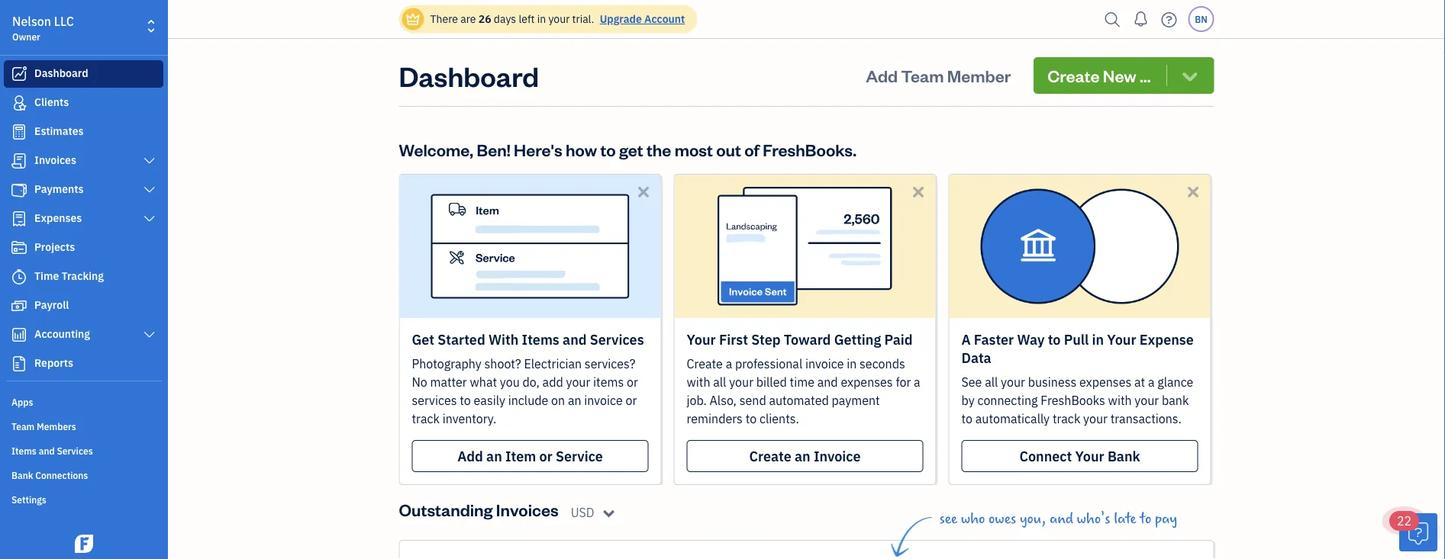 Task type: locate. For each thing, give the bounding box(es) containing it.
2 horizontal spatial your
[[1107, 331, 1136, 349]]

expense
[[1140, 331, 1194, 349]]

1 vertical spatial in
[[1092, 331, 1104, 349]]

reports link
[[4, 350, 163, 378]]

0 horizontal spatial items
[[11, 445, 37, 457]]

services inside get started with items and services photography shoot? electrician services? no matter what you do, add your items or services to easily include on an invoice or track inventory.
[[590, 331, 644, 349]]

a
[[726, 356, 732, 372], [914, 374, 921, 391], [1148, 374, 1155, 391]]

expenses left at
[[1080, 374, 1132, 391]]

an left "invoice"
[[795, 447, 811, 465]]

to down 'send'
[[746, 411, 757, 427]]

1 horizontal spatial invoices
[[496, 499, 559, 521]]

create inside create an invoice link
[[749, 447, 792, 465]]

bank inside main element
[[11, 470, 33, 482]]

0 horizontal spatial your
[[687, 331, 716, 349]]

or
[[627, 374, 638, 391], [626, 393, 637, 409], [539, 447, 553, 465]]

in
[[537, 12, 546, 26], [1092, 331, 1104, 349], [847, 356, 857, 372]]

1 vertical spatial bank
[[11, 470, 33, 482]]

1 horizontal spatial bank
[[1108, 447, 1140, 465]]

1 horizontal spatial team
[[901, 65, 944, 86]]

0 horizontal spatial create
[[687, 356, 723, 372]]

0 horizontal spatial track
[[412, 411, 440, 427]]

or right item
[[539, 447, 553, 465]]

2 chevron large down image from the top
[[142, 329, 157, 341]]

an for your first step toward getting paid
[[795, 447, 811, 465]]

1 horizontal spatial dashboard
[[399, 57, 539, 94]]

freshbooks.
[[763, 139, 857, 160]]

1 chevron large down image from the top
[[142, 184, 157, 196]]

all up also,
[[713, 374, 726, 391]]

invoice inside your first step toward getting paid create a professional invoice in seconds with all your billed time and expenses for a job. also, send automated payment reminders to clients.
[[805, 356, 844, 372]]

no
[[412, 374, 427, 391]]

the
[[647, 139, 671, 160]]

services up services?
[[590, 331, 644, 349]]

your up 'transactions.'
[[1135, 393, 1159, 409]]

0 vertical spatial with
[[687, 374, 710, 391]]

accounting
[[34, 327, 90, 341]]

1 vertical spatial chevron large down image
[[142, 213, 157, 225]]

on
[[551, 393, 565, 409]]

create new …
[[1048, 65, 1151, 86]]

bank down 'transactions.'
[[1108, 447, 1140, 465]]

chevron large down image
[[142, 155, 157, 167], [142, 329, 157, 341]]

1 vertical spatial create
[[687, 356, 723, 372]]

payments
[[34, 182, 84, 196]]

2 horizontal spatial in
[[1092, 331, 1104, 349]]

0 horizontal spatial invoice
[[584, 393, 623, 409]]

create inside your first step toward getting paid create a professional invoice in seconds with all your billed time and expenses for a job. also, send automated payment reminders to clients.
[[687, 356, 723, 372]]

services
[[412, 393, 457, 409]]

connections
[[35, 470, 88, 482]]

services up bank connections link
[[57, 445, 93, 457]]

member
[[947, 65, 1011, 86]]

with up 'transactions.'
[[1108, 393, 1132, 409]]

chevrondown image
[[1180, 65, 1201, 86]]

with
[[687, 374, 710, 391], [1108, 393, 1132, 409]]

accounting link
[[4, 321, 163, 349]]

to left pay
[[1140, 511, 1152, 528]]

bn
[[1195, 13, 1208, 25]]

of
[[745, 139, 760, 160]]

dismiss image for your first step toward getting paid
[[910, 183, 927, 201]]

in right pull
[[1092, 331, 1104, 349]]

1 vertical spatial team
[[11, 421, 35, 433]]

1 vertical spatial add
[[457, 447, 483, 465]]

are
[[461, 12, 476, 26]]

chevron large down image up expenses "link"
[[142, 184, 157, 196]]

invoices down add an item or service link
[[496, 499, 559, 521]]

1 vertical spatial items
[[11, 445, 37, 457]]

an left item
[[486, 447, 502, 465]]

1 vertical spatial services
[[57, 445, 93, 457]]

0 horizontal spatial all
[[713, 374, 726, 391]]

track down 'freshbooks'
[[1053, 411, 1081, 427]]

1 horizontal spatial your
[[1075, 447, 1105, 465]]

dashboard up clients
[[34, 66, 88, 80]]

create an invoice link
[[687, 441, 923, 473]]

1 horizontal spatial services
[[590, 331, 644, 349]]

clients link
[[4, 89, 163, 117]]

ben!
[[477, 139, 511, 160]]

all inside a faster way to pull in your expense data see all your business expenses at a glance by connecting freshbooks with your bank to automatically track your transactions.
[[985, 374, 998, 391]]

main element
[[0, 0, 206, 560]]

projects
[[34, 240, 75, 254]]

to
[[600, 139, 616, 160], [1048, 331, 1061, 349], [460, 393, 471, 409], [746, 411, 757, 427], [962, 411, 973, 427], [1140, 511, 1152, 528]]

most
[[675, 139, 713, 160]]

invoices
[[34, 153, 76, 167], [496, 499, 559, 521]]

bn button
[[1188, 6, 1214, 32]]

1 vertical spatial with
[[1108, 393, 1132, 409]]

2 chevron large down image from the top
[[142, 213, 157, 225]]

crown image
[[405, 11, 421, 27]]

add inside button
[[866, 65, 898, 86]]

expenses inside a faster way to pull in your expense data see all your business expenses at a glance by connecting freshbooks with your bank to automatically track your transactions.
[[1080, 374, 1132, 391]]

0 vertical spatial chevron large down image
[[142, 155, 157, 167]]

your up 'send'
[[729, 374, 754, 391]]

2 horizontal spatial create
[[1048, 65, 1100, 86]]

2 vertical spatial create
[[749, 447, 792, 465]]

and right the time
[[817, 374, 838, 391]]

items and services link
[[4, 439, 163, 462]]

chevron large down image inside accounting link
[[142, 329, 157, 341]]

upgrade
[[600, 12, 642, 26]]

nelson
[[12, 13, 51, 29]]

your right connect
[[1075, 447, 1105, 465]]

0 vertical spatial in
[[537, 12, 546, 26]]

invoice
[[805, 356, 844, 372], [584, 393, 623, 409]]

time tracking
[[34, 269, 104, 283]]

connecting
[[978, 393, 1038, 409]]

bank up settings
[[11, 470, 33, 482]]

an inside get started with items and services photography shoot? electrician services? no matter what you do, add your items or services to easily include on an invoice or track inventory.
[[568, 393, 581, 409]]

an right on
[[568, 393, 581, 409]]

0 horizontal spatial services
[[57, 445, 93, 457]]

reminders
[[687, 411, 743, 427]]

1 horizontal spatial all
[[985, 374, 998, 391]]

1 dismiss image from the left
[[635, 183, 652, 201]]

all
[[713, 374, 726, 391], [985, 374, 998, 391]]

track down services
[[412, 411, 440, 427]]

dismiss image
[[635, 183, 652, 201], [910, 183, 927, 201]]

1 chevron large down image from the top
[[142, 155, 157, 167]]

business
[[1028, 374, 1077, 391]]

1 horizontal spatial items
[[522, 331, 560, 349]]

0 vertical spatial services
[[590, 331, 644, 349]]

0 horizontal spatial expenses
[[841, 374, 893, 391]]

1 vertical spatial invoice
[[584, 393, 623, 409]]

1 horizontal spatial add
[[866, 65, 898, 86]]

a down first
[[726, 356, 732, 372]]

job.
[[687, 393, 707, 409]]

0 horizontal spatial dashboard
[[34, 66, 88, 80]]

1 horizontal spatial create
[[749, 447, 792, 465]]

chevron large down image down payments link
[[142, 213, 157, 225]]

team inside button
[[901, 65, 944, 86]]

an
[[568, 393, 581, 409], [486, 447, 502, 465], [795, 447, 811, 465]]

create down clients.
[[749, 447, 792, 465]]

chevron large down image down the estimates 'link'
[[142, 155, 157, 167]]

step
[[751, 331, 781, 349]]

0 vertical spatial team
[[901, 65, 944, 86]]

0 horizontal spatial dismiss image
[[635, 183, 652, 201]]

your up 'connecting'
[[1001, 374, 1025, 391]]

to up inventory.
[[460, 393, 471, 409]]

items inside get started with items and services photography shoot? electrician services? no matter what you do, add your items or services to easily include on an invoice or track inventory.
[[522, 331, 560, 349]]

1 horizontal spatial with
[[1108, 393, 1132, 409]]

0 horizontal spatial a
[[726, 356, 732, 372]]

your
[[687, 331, 716, 349], [1107, 331, 1136, 349], [1075, 447, 1105, 465]]

0 vertical spatial add
[[866, 65, 898, 86]]

tracking
[[61, 269, 104, 283]]

all inside your first step toward getting paid create a professional invoice in seconds with all your billed time and expenses for a job. also, send automated payment reminders to clients.
[[713, 374, 726, 391]]

0 vertical spatial chevron large down image
[[142, 184, 157, 196]]

payments link
[[4, 176, 163, 204]]

and down team members
[[39, 445, 55, 457]]

your right add
[[566, 374, 590, 391]]

0 vertical spatial items
[[522, 331, 560, 349]]

track inside get started with items and services photography shoot? electrician services? no matter what you do, add your items or services to easily include on an invoice or track inventory.
[[412, 411, 440, 427]]

in inside a faster way to pull in your expense data see all your business expenses at a glance by connecting freshbooks with your bank to automatically track your transactions.
[[1092, 331, 1104, 349]]

a inside a faster way to pull in your expense data see all your business expenses at a glance by connecting freshbooks with your bank to automatically track your transactions.
[[1148, 374, 1155, 391]]

0 horizontal spatial team
[[11, 421, 35, 433]]

invoices up payments
[[34, 153, 76, 167]]

26
[[479, 12, 491, 26]]

track
[[412, 411, 440, 427], [1053, 411, 1081, 427]]

invoice up the time
[[805, 356, 844, 372]]

team left member
[[901, 65, 944, 86]]

2 vertical spatial in
[[847, 356, 857, 372]]

dashboard down "are"
[[399, 57, 539, 94]]

0 horizontal spatial add
[[457, 447, 483, 465]]

estimate image
[[10, 124, 28, 140]]

a right the for
[[914, 374, 921, 391]]

Currency field
[[571, 504, 622, 523]]

1 horizontal spatial track
[[1053, 411, 1081, 427]]

dismiss image
[[1185, 183, 1202, 201]]

paid
[[884, 331, 913, 349]]

your
[[549, 12, 570, 26], [566, 374, 590, 391], [729, 374, 754, 391], [1001, 374, 1025, 391], [1135, 393, 1159, 409], [1083, 411, 1108, 427]]

go to help image
[[1157, 8, 1181, 31]]

your left first
[[687, 331, 716, 349]]

services inside items and services link
[[57, 445, 93, 457]]

all right see
[[985, 374, 998, 391]]

create left new
[[1048, 65, 1100, 86]]

projects link
[[4, 234, 163, 262]]

to left get on the top left
[[600, 139, 616, 160]]

and inside your first step toward getting paid create a professional invoice in seconds with all your billed time and expenses for a job. also, send automated payment reminders to clients.
[[817, 374, 838, 391]]

seconds
[[860, 356, 905, 372]]

members
[[37, 421, 76, 433]]

create up job.
[[687, 356, 723, 372]]

0 vertical spatial bank
[[1108, 447, 1140, 465]]

0 vertical spatial create
[[1048, 65, 1100, 86]]

connect
[[1020, 447, 1072, 465]]

1 horizontal spatial an
[[568, 393, 581, 409]]

create inside create new … dropdown button
[[1048, 65, 1100, 86]]

resource center badge image
[[1399, 514, 1438, 552]]

service
[[556, 447, 603, 465]]

with up job.
[[687, 374, 710, 391]]

who
[[961, 511, 985, 528]]

1 vertical spatial or
[[626, 393, 637, 409]]

0 vertical spatial invoices
[[34, 153, 76, 167]]

and up electrician
[[563, 331, 587, 349]]

0 horizontal spatial with
[[687, 374, 710, 391]]

automatically
[[976, 411, 1050, 427]]

for
[[896, 374, 911, 391]]

2 track from the left
[[1053, 411, 1081, 427]]

2 expenses from the left
[[1080, 374, 1132, 391]]

1 expenses from the left
[[841, 374, 893, 391]]

chevron large down image inside 'invoices' 'link'
[[142, 155, 157, 167]]

a right at
[[1148, 374, 1155, 391]]

in down getting
[[847, 356, 857, 372]]

1 all from the left
[[713, 374, 726, 391]]

your left 'expense'
[[1107, 331, 1136, 349]]

items
[[522, 331, 560, 349], [11, 445, 37, 457]]

0 horizontal spatial an
[[486, 447, 502, 465]]

your inside get started with items and services photography shoot? electrician services? no matter what you do, add your items or services to easily include on an invoice or track inventory.
[[566, 374, 590, 391]]

items down team members
[[11, 445, 37, 457]]

1 horizontal spatial expenses
[[1080, 374, 1132, 391]]

chevron large down image down payroll link
[[142, 329, 157, 341]]

settings
[[11, 494, 46, 506]]

glance
[[1158, 374, 1194, 391]]

1 horizontal spatial in
[[847, 356, 857, 372]]

add
[[866, 65, 898, 86], [457, 447, 483, 465]]

items up electrician
[[522, 331, 560, 349]]

and inside get started with items and services photography shoot? electrician services? no matter what you do, add your items or services to easily include on an invoice or track inventory.
[[563, 331, 587, 349]]

1 horizontal spatial dismiss image
[[910, 183, 927, 201]]

time
[[34, 269, 59, 283]]

first
[[719, 331, 748, 349]]

add
[[543, 374, 563, 391]]

1 horizontal spatial invoice
[[805, 356, 844, 372]]

expenses
[[841, 374, 893, 391], [1080, 374, 1132, 391]]

chevron large down image
[[142, 184, 157, 196], [142, 213, 157, 225]]

report image
[[10, 357, 28, 372]]

send
[[740, 393, 766, 409]]

with inside your first step toward getting paid create a professional invoice in seconds with all your billed time and expenses for a job. also, send automated payment reminders to clients.
[[687, 374, 710, 391]]

expenses up payment
[[841, 374, 893, 391]]

0 vertical spatial or
[[627, 374, 638, 391]]

team inside main element
[[11, 421, 35, 433]]

0 vertical spatial invoice
[[805, 356, 844, 372]]

2 horizontal spatial an
[[795, 447, 811, 465]]

0 horizontal spatial in
[[537, 12, 546, 26]]

or right items
[[627, 374, 638, 391]]

or down services?
[[626, 393, 637, 409]]

1 vertical spatial chevron large down image
[[142, 329, 157, 341]]

2 dismiss image from the left
[[910, 183, 927, 201]]

your inside your first step toward getting paid create a professional invoice in seconds with all your billed time and expenses for a job. also, send automated payment reminders to clients.
[[729, 374, 754, 391]]

transactions.
[[1111, 411, 1182, 427]]

in right left
[[537, 12, 546, 26]]

owner
[[12, 31, 40, 43]]

2 horizontal spatial a
[[1148, 374, 1155, 391]]

you,
[[1020, 511, 1046, 528]]

your first step toward getting paid create a professional invoice in seconds with all your billed time and expenses for a job. also, send automated payment reminders to clients.
[[687, 331, 921, 427]]

invoice down items
[[584, 393, 623, 409]]

money image
[[10, 299, 28, 314]]

chevron large down image inside expenses "link"
[[142, 213, 157, 225]]

1 track from the left
[[412, 411, 440, 427]]

track inside a faster way to pull in your expense data see all your business expenses at a glance by connecting freshbooks with your bank to automatically track your transactions.
[[1053, 411, 1081, 427]]

and right you,
[[1050, 511, 1073, 528]]

0 horizontal spatial invoices
[[34, 153, 76, 167]]

connect your bank link
[[962, 441, 1198, 473]]

2 all from the left
[[985, 374, 998, 391]]

team down apps
[[11, 421, 35, 433]]

your left trial.
[[549, 12, 570, 26]]

here's
[[514, 139, 562, 160]]

0 horizontal spatial bank
[[11, 470, 33, 482]]

item
[[505, 447, 536, 465]]



Task type: vqa. For each thing, say whether or not it's contained in the screenshot.
the Create in THE "YOUR FIRST STEP TOWARD GETTING PAID CREATE A PROFESSIONAL INVOICE IN SECONDS WITH ALL YOUR BILLED TIME AND EXPENSES FOR A JOB. ALSO, SEND AUTOMATED PAYMENT REMINDERS TO CLIENTS."
yes



Task type: describe. For each thing, give the bounding box(es) containing it.
items inside main element
[[11, 445, 37, 457]]

get started with items and services photography shoot? electrician services? no matter what you do, add your items or services to easily include on an invoice or track inventory.
[[412, 331, 644, 427]]

time
[[790, 374, 815, 391]]

how
[[566, 139, 597, 160]]

your inside your first step toward getting paid create a professional invoice in seconds with all your billed time and expenses for a job. also, send automated payment reminders to clients.
[[687, 331, 716, 349]]

apps
[[11, 396, 33, 408]]

22
[[1397, 513, 1412, 529]]

late
[[1114, 511, 1137, 528]]

do,
[[523, 374, 540, 391]]

estimates link
[[4, 118, 163, 146]]

clients.
[[760, 411, 799, 427]]

way
[[1017, 331, 1045, 349]]

invoice
[[814, 447, 861, 465]]

expenses inside your first step toward getting paid create a professional invoice in seconds with all your billed time and expenses for a job. also, send automated payment reminders to clients.
[[841, 374, 893, 391]]

2 vertical spatial or
[[539, 447, 553, 465]]

add an item or service
[[457, 447, 603, 465]]

matter
[[430, 374, 467, 391]]

items and services
[[11, 445, 93, 457]]

bank connections
[[11, 470, 88, 482]]

dashboard link
[[4, 60, 163, 88]]

clients
[[34, 95, 69, 109]]

who's
[[1077, 511, 1111, 528]]

chart image
[[10, 328, 28, 343]]

faster
[[974, 331, 1014, 349]]

getting
[[834, 331, 881, 349]]

nelson llc owner
[[12, 13, 74, 43]]

expense image
[[10, 211, 28, 227]]

pay
[[1155, 511, 1177, 528]]

toward
[[784, 331, 831, 349]]

payment image
[[10, 182, 28, 198]]

days
[[494, 12, 516, 26]]

there
[[430, 12, 458, 26]]

inventory.
[[443, 411, 496, 427]]

reports
[[34, 356, 73, 370]]

welcome, ben! here's how to get the most out of freshbooks.
[[399, 139, 857, 160]]

client image
[[10, 95, 28, 111]]

add for add an item or service
[[457, 447, 483, 465]]

see who owes you, and who's late to pay
[[939, 511, 1177, 528]]

and inside main element
[[39, 445, 55, 457]]

easily
[[474, 393, 505, 409]]

invoice image
[[10, 153, 28, 169]]

payroll
[[34, 298, 69, 312]]

expenses link
[[4, 205, 163, 233]]

professional
[[735, 356, 803, 372]]

create for create an invoice
[[749, 447, 792, 465]]

you
[[500, 374, 520, 391]]

1 horizontal spatial a
[[914, 374, 921, 391]]

to left pull
[[1048, 331, 1061, 349]]

there are 26 days left in your trial. upgrade account
[[430, 12, 685, 26]]

add an item or service link
[[412, 441, 649, 473]]

invoices inside 'link'
[[34, 153, 76, 167]]

out
[[716, 139, 741, 160]]

billed
[[756, 374, 787, 391]]

to inside get started with items and services photography shoot? electrician services? no matter what you do, add your items or services to easily include on an invoice or track inventory.
[[460, 393, 471, 409]]

pull
[[1064, 331, 1089, 349]]

estimates
[[34, 124, 84, 138]]

apps link
[[4, 390, 163, 413]]

team members
[[11, 421, 76, 433]]

connect your bank
[[1020, 447, 1140, 465]]

freshbooks image
[[72, 535, 96, 554]]

with inside a faster way to pull in your expense data see all your business expenses at a glance by connecting freshbooks with your bank to automatically track your transactions.
[[1108, 393, 1132, 409]]

welcome,
[[399, 139, 473, 160]]

to inside your first step toward getting paid create a professional invoice in seconds with all your billed time and expenses for a job. also, send automated payment reminders to clients.
[[746, 411, 757, 427]]

chevron large down image for payments
[[142, 184, 157, 196]]

usd
[[571, 505, 594, 521]]

bank
[[1162, 393, 1189, 409]]

your down 'freshbooks'
[[1083, 411, 1108, 427]]

a
[[962, 331, 971, 349]]

outstanding invoices
[[399, 499, 559, 521]]

dismiss image for get started with items and services
[[635, 183, 652, 201]]

new
[[1103, 65, 1137, 86]]

in for left
[[537, 12, 546, 26]]

electrician
[[524, 356, 582, 372]]

left
[[519, 12, 535, 26]]

see
[[939, 511, 958, 528]]

invoices link
[[4, 147, 163, 175]]

chevron large down image for expenses
[[142, 213, 157, 225]]

automated
[[769, 393, 829, 409]]

in for pull
[[1092, 331, 1104, 349]]

project image
[[10, 240, 28, 256]]

data
[[962, 349, 992, 367]]

bank connections link
[[4, 463, 163, 486]]

add team member
[[866, 65, 1011, 86]]

what
[[470, 374, 497, 391]]

notifications image
[[1129, 4, 1153, 34]]

timer image
[[10, 270, 28, 285]]

shoot?
[[484, 356, 521, 372]]

outstanding
[[399, 499, 493, 521]]

freshbooks
[[1041, 393, 1105, 409]]

chevron large down image for invoices
[[142, 155, 157, 167]]

payroll link
[[4, 292, 163, 320]]

upgrade account link
[[597, 12, 685, 26]]

create new … button
[[1034, 57, 1214, 94]]

in inside your first step toward getting paid create a professional invoice in seconds with all your billed time and expenses for a job. also, send automated payment reminders to clients.
[[847, 356, 857, 372]]

…
[[1140, 65, 1151, 86]]

create for create new …
[[1048, 65, 1100, 86]]

photography
[[412, 356, 482, 372]]

llc
[[54, 13, 74, 29]]

your inside a faster way to pull in your expense data see all your business expenses at a glance by connecting freshbooks with your bank to automatically track your transactions.
[[1107, 331, 1136, 349]]

include
[[508, 393, 548, 409]]

invoice inside get started with items and services photography shoot? electrician services? no matter what you do, add your items or services to easily include on an invoice or track inventory.
[[584, 393, 623, 409]]

account
[[644, 12, 685, 26]]

search image
[[1101, 8, 1125, 31]]

chevron large down image for accounting
[[142, 329, 157, 341]]

by
[[962, 393, 975, 409]]

add for add team member
[[866, 65, 898, 86]]

dashboard inside the 'dashboard' "link"
[[34, 66, 88, 80]]

a faster way to pull in your expense data see all your business expenses at a glance by connecting freshbooks with your bank to automatically track your transactions.
[[962, 331, 1194, 427]]

owes
[[989, 511, 1016, 528]]

an for get started with items and services
[[486, 447, 502, 465]]

1 vertical spatial invoices
[[496, 499, 559, 521]]

started
[[438, 331, 485, 349]]

to down the by
[[962, 411, 973, 427]]

dashboard image
[[10, 66, 28, 82]]



